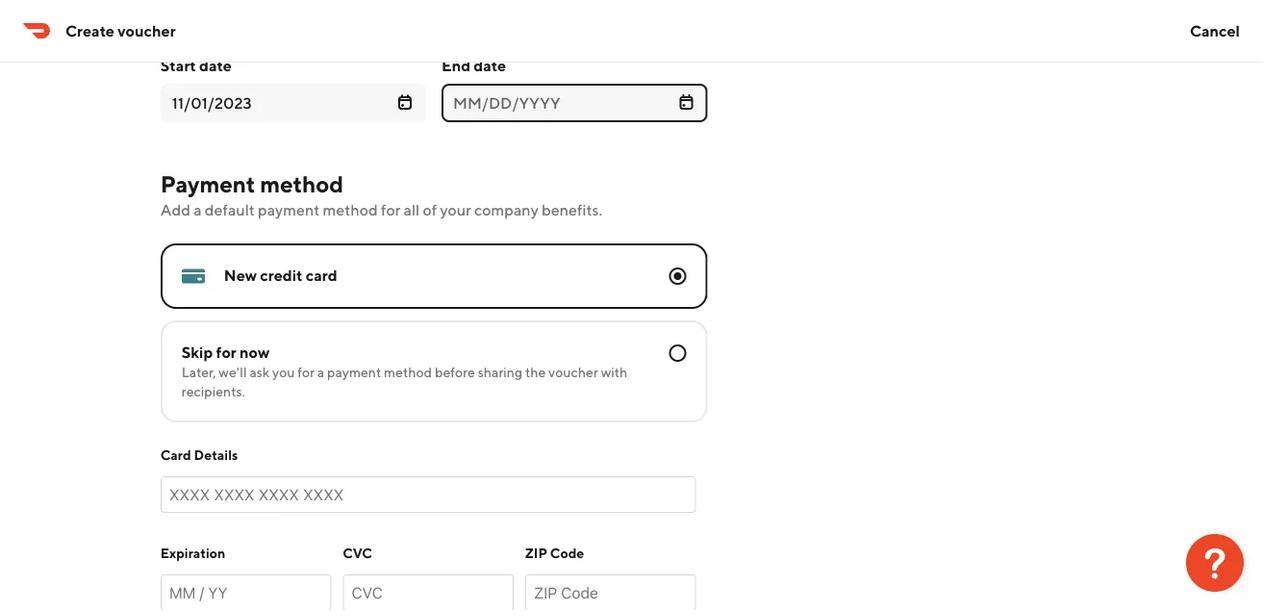 Task type: locate. For each thing, give the bounding box(es) containing it.
1 horizontal spatial voucher
[[549, 364, 598, 380]]

0 vertical spatial a
[[194, 201, 202, 219]]

1 horizontal spatial payment
[[327, 364, 381, 380]]

1 select a date image from the left
[[397, 94, 413, 110]]

card
[[306, 266, 337, 284]]

1 vertical spatial payment
[[58, 423, 120, 441]]

voucher
[[118, 22, 176, 40], [549, 364, 598, 380]]

portal
[[65, 38, 107, 56]]

for right portal
[[110, 38, 130, 56]]

2 date from the left
[[474, 56, 506, 75]]

methods
[[123, 423, 186, 441]]

credit
[[260, 266, 303, 284]]

card
[[160, 447, 191, 463]]

0 horizontal spatial select a date image
[[397, 94, 413, 110]]

skip
[[182, 343, 213, 361]]

code
[[550, 545, 584, 561]]

a
[[194, 201, 202, 219], [317, 364, 324, 380]]

payment left methods
[[58, 423, 120, 441]]

1 horizontal spatial select a date image
[[679, 94, 694, 110]]

later,
[[182, 364, 216, 380]]

Start date text field
[[172, 91, 382, 115]]

method left before
[[384, 364, 432, 380]]

1 vertical spatial work
[[151, 210, 189, 229]]

None radio
[[669, 267, 686, 285], [669, 344, 686, 362], [669, 267, 686, 285], [669, 344, 686, 362]]

1 vertical spatial payment
[[327, 364, 381, 380]]

payment for method
[[160, 170, 255, 197]]

before
[[435, 364, 475, 380]]

0 vertical spatial work
[[23, 38, 62, 56]]

payment up default
[[160, 170, 255, 197]]

voucher right the
[[549, 364, 598, 380]]

method inside skip for now later, we'll ask you for a payment method before sharing the voucher with recipients.
[[384, 364, 432, 380]]

1 horizontal spatial payment
[[160, 170, 255, 197]]

payment right default
[[258, 201, 320, 219]]

0 vertical spatial payment
[[258, 201, 320, 219]]

1 horizontal spatial date
[[474, 56, 506, 75]]

select a date image
[[397, 94, 413, 110], [679, 94, 694, 110]]

keywords
[[133, 38, 199, 56]]

you
[[272, 364, 295, 380]]

work left portal
[[23, 38, 62, 56]]

expiration
[[160, 545, 226, 561]]

2 vertical spatial method
[[384, 364, 432, 380]]

work
[[23, 38, 62, 56], [151, 210, 189, 229]]

recipients.
[[182, 383, 245, 399]]

payment methods link
[[0, 413, 308, 451]]

1 vertical spatial a
[[317, 364, 324, 380]]

1 vertical spatial voucher
[[549, 364, 598, 380]]

date right end
[[474, 56, 506, 75]]

0 horizontal spatial date
[[199, 56, 232, 75]]

date
[[199, 56, 232, 75], [474, 56, 506, 75]]

payment
[[160, 170, 255, 197], [58, 423, 120, 441]]

work left default
[[151, 210, 189, 229]]

0 horizontal spatial work
[[23, 38, 62, 56]]

for up we'll
[[216, 343, 237, 361]]

for right you
[[298, 364, 315, 380]]

method down start date text field
[[260, 170, 343, 197]]

payment
[[258, 201, 320, 219], [327, 364, 381, 380]]

open resource center image
[[1186, 534, 1244, 592]]

0 vertical spatial payment
[[160, 170, 255, 197]]

create voucher
[[65, 22, 176, 40]]

End date text field
[[453, 91, 663, 115]]

payment method add a default payment method for all of your company benefits.
[[160, 170, 602, 219]]

payment inside 'payment method add a default payment method for all of your company benefits.'
[[160, 170, 255, 197]]

date for start date
[[199, 56, 232, 75]]

date right start
[[199, 56, 232, 75]]

2 select a date image from the left
[[679, 94, 694, 110]]

for left all
[[381, 201, 401, 219]]

0 vertical spatial method
[[260, 170, 343, 197]]

0 horizontal spatial voucher
[[118, 22, 176, 40]]

0 horizontal spatial payment
[[258, 201, 320, 219]]

payment right you
[[327, 364, 381, 380]]

a right you
[[317, 364, 324, 380]]

1 horizontal spatial work
[[151, 210, 189, 229]]

for
[[110, 38, 130, 56], [381, 201, 401, 219], [128, 210, 147, 229], [216, 343, 237, 361], [298, 364, 315, 380]]

0 horizontal spatial a
[[194, 201, 202, 219]]

for inside 'payment method add a default payment method for all of your company benefits.'
[[381, 201, 401, 219]]

a inside 'payment method add a default payment method for all of your company benefits.'
[[194, 201, 202, 219]]

method left all
[[323, 201, 378, 219]]

cancel button
[[1175, 12, 1256, 50]]

work portal for keywords
[[23, 38, 199, 56]]

voucher up start
[[118, 22, 176, 40]]

method
[[260, 170, 343, 197], [323, 201, 378, 219], [384, 364, 432, 380]]

1 date from the left
[[199, 56, 232, 75]]

for left add
[[128, 210, 147, 229]]

1 horizontal spatial a
[[317, 364, 324, 380]]

a right add
[[194, 201, 202, 219]]

0 horizontal spatial payment
[[58, 423, 120, 441]]

card details
[[160, 447, 238, 463]]

0 vertical spatial voucher
[[118, 22, 176, 40]]



Task type: vqa. For each thing, say whether or not it's contained in the screenshot.
of
yes



Task type: describe. For each thing, give the bounding box(es) containing it.
benefits.
[[542, 201, 602, 219]]

dashpass for work link
[[0, 200, 308, 239]]

payment inside 'payment method add a default payment method for all of your company benefits.'
[[258, 201, 320, 219]]

the
[[525, 364, 546, 380]]

1 vertical spatial method
[[323, 201, 378, 219]]

add
[[160, 201, 190, 219]]

cancel
[[1190, 22, 1240, 40]]

skip for now later, we'll ask you for a payment method before sharing the voucher with recipients.
[[182, 343, 628, 399]]

default
[[205, 201, 255, 219]]

voucher inside skip for now later, we'll ask you for a payment method before sharing the voucher with recipients.
[[549, 364, 598, 380]]

zip
[[525, 545, 547, 561]]

of
[[423, 201, 437, 219]]

new
[[224, 266, 257, 284]]

select a date image for start date
[[397, 94, 413, 110]]

company
[[474, 201, 539, 219]]

payment for methods
[[58, 423, 120, 441]]

now
[[240, 343, 270, 361]]

with
[[601, 364, 628, 380]]

new credit card
[[224, 266, 337, 284]]

we'll
[[219, 364, 247, 380]]

payment inside skip for now later, we'll ask you for a payment method before sharing the voucher with recipients.
[[327, 364, 381, 380]]

select a date image for end date
[[679, 94, 694, 110]]

ask
[[250, 364, 270, 380]]

your
[[440, 201, 471, 219]]

sharing
[[478, 364, 523, 380]]

dashpass
[[58, 210, 125, 229]]

create
[[65, 22, 114, 40]]

end date
[[442, 56, 506, 75]]

payment methods
[[58, 423, 186, 441]]

end
[[442, 56, 471, 75]]

dashpass for work
[[58, 210, 189, 229]]

start date
[[160, 56, 232, 75]]

all
[[404, 201, 420, 219]]

cvc
[[343, 545, 372, 561]]

start
[[160, 56, 196, 75]]

a inside skip for now later, we'll ask you for a payment method before sharing the voucher with recipients.
[[317, 364, 324, 380]]

zip code
[[525, 545, 584, 561]]

date for end date
[[474, 56, 506, 75]]

details
[[194, 447, 238, 463]]



